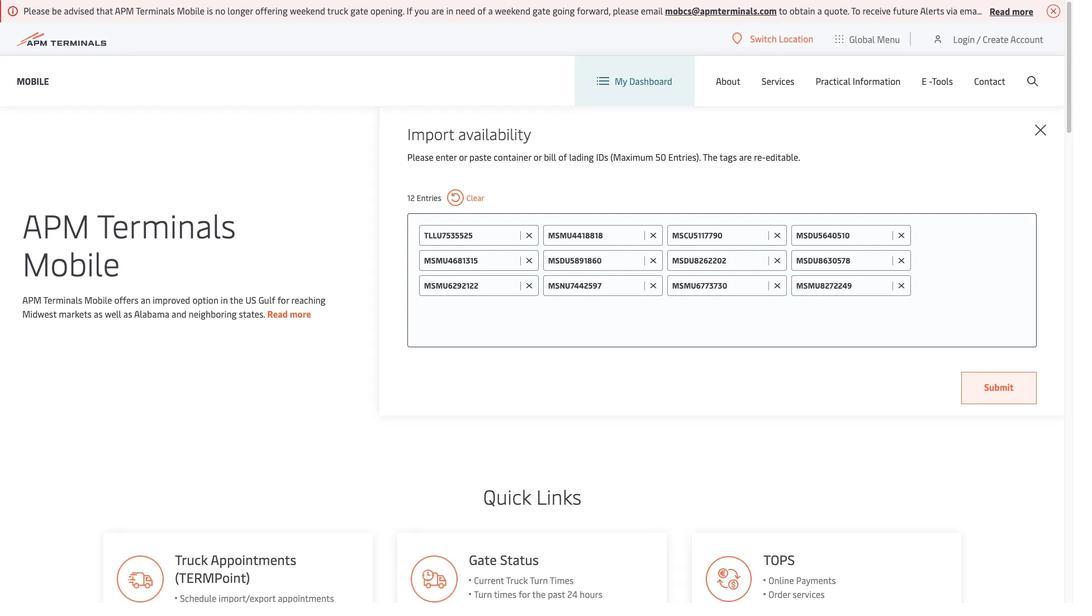 Task type: locate. For each thing, give the bounding box(es) containing it.
1 horizontal spatial as
[[123, 308, 132, 320]]

in
[[446, 4, 454, 17], [221, 294, 228, 306]]

please right 'forward,'
[[613, 4, 639, 17]]

paste
[[470, 151, 492, 163]]

obtain
[[790, 4, 816, 17]]

submit button
[[962, 372, 1037, 405]]

turn down current
[[474, 589, 493, 601]]

1 vertical spatial truck
[[506, 575, 528, 587]]

for
[[278, 294, 289, 306], [519, 589, 531, 601]]

1 vertical spatial for
[[519, 589, 531, 601]]

0 horizontal spatial email
[[641, 4, 663, 17]]

of right bill
[[559, 151, 567, 163]]

0 horizontal spatial truck
[[175, 551, 208, 569]]

1 horizontal spatial read more
[[990, 5, 1034, 17]]

or
[[984, 4, 993, 17], [459, 151, 467, 163], [534, 151, 542, 163]]

2 please from the left
[[1017, 4, 1042, 17]]

0 vertical spatial of
[[478, 4, 486, 17]]

0 horizontal spatial the
[[230, 294, 243, 306]]

1 horizontal spatial more
[[1013, 5, 1034, 17]]

gate status current truck turn times turn times for the past 24 hours
[[469, 551, 603, 601]]

mobcs@apmterminals.com link
[[665, 4, 777, 17]]

0 horizontal spatial please
[[23, 4, 50, 17]]

payments
[[797, 575, 837, 587]]

2 email from the left
[[960, 4, 982, 17]]

more up account
[[1013, 5, 1034, 17]]

read down gulf
[[267, 308, 288, 320]]

current
[[474, 575, 505, 587]]

apm for apm terminals mobile offers an improved option in the us gulf for reaching midwest markets as well as alabama and neighboring states.
[[22, 294, 41, 306]]

be
[[52, 4, 62, 17]]

mobile link
[[17, 74, 49, 88]]

hours
[[580, 589, 603, 601]]

0 vertical spatial the
[[230, 294, 243, 306]]

terminals inside apm terminals mobile offers an improved option in the us gulf for reaching midwest markets as well as alabama and neighboring states.
[[43, 294, 82, 306]]

mobile inside apm terminals mobile offers an improved option in the us gulf for reaching midwest markets as well as alabama and neighboring states.
[[84, 294, 112, 306]]

0 horizontal spatial a
[[488, 4, 493, 17]]

global menu button
[[825, 22, 912, 56]]

1 vertical spatial turn
[[474, 589, 493, 601]]

tops online payments order services
[[764, 551, 837, 601]]

1 horizontal spatial gate
[[533, 4, 551, 17]]

the inside apm terminals mobile offers an improved option in the us gulf for reaching midwest markets as well as alabama and neighboring states.
[[230, 294, 243, 306]]

0 vertical spatial please
[[23, 4, 50, 17]]

0 vertical spatial for
[[278, 294, 289, 306]]

2 vertical spatial terminals
[[43, 294, 82, 306]]

1 horizontal spatial for
[[519, 589, 531, 601]]

2 a from the left
[[818, 4, 822, 17]]

1 vertical spatial are
[[739, 151, 752, 163]]

are left re-
[[739, 151, 752, 163]]

read more down "reaching"
[[267, 308, 311, 320]]

please left close alert image
[[1017, 4, 1042, 17]]

2 as from the left
[[123, 308, 132, 320]]

for right times
[[519, 589, 531, 601]]

for up read more link at bottom left
[[278, 294, 289, 306]]

more
[[1013, 5, 1034, 17], [290, 308, 311, 320]]

weekend
[[290, 4, 325, 17], [495, 4, 531, 17]]

0 vertical spatial read
[[990, 5, 1011, 17]]

0 vertical spatial apm
[[115, 4, 134, 17]]

if
[[407, 4, 413, 17]]

states.
[[239, 308, 265, 320]]

please
[[613, 4, 639, 17], [1017, 4, 1042, 17]]

login
[[954, 33, 975, 45]]

0 vertical spatial more
[[1013, 5, 1034, 17]]

0 vertical spatial are
[[432, 4, 444, 17]]

services button
[[762, 56, 795, 106]]

more down "reaching"
[[290, 308, 311, 320]]

read for read more link at bottom left
[[267, 308, 288, 320]]

truck right the orange club loyalty program - 56 image
[[175, 551, 208, 569]]

truck inside the gate status current truck turn times turn times for the past 24 hours
[[506, 575, 528, 587]]

offering
[[255, 4, 288, 17]]

terminals inside apm terminals mobile
[[97, 203, 236, 247]]

1 horizontal spatial please
[[1017, 4, 1042, 17]]

improved
[[153, 294, 190, 306]]

in inside apm terminals mobile offers an improved option in the us gulf for reaching midwest markets as well as alabama and neighboring states.
[[221, 294, 228, 306]]

0 horizontal spatial weekend
[[290, 4, 325, 17]]

in up the neighboring
[[221, 294, 228, 306]]

the inside the gate status current truck turn times turn times for the past 24 hours
[[533, 589, 546, 601]]

global
[[850, 33, 875, 45]]

0 horizontal spatial in
[[221, 294, 228, 306]]

Entered ID text field
[[424, 230, 518, 241], [673, 230, 766, 241], [797, 230, 890, 241], [548, 281, 642, 291], [673, 281, 766, 291], [797, 281, 890, 291]]

are right you
[[432, 4, 444, 17]]

1 vertical spatial more
[[290, 308, 311, 320]]

login / create account link
[[933, 22, 1044, 55]]

truck up times
[[506, 575, 528, 587]]

gate right the truck on the left top
[[351, 4, 368, 17]]

clear
[[467, 193, 485, 203]]

availability
[[458, 123, 531, 144]]

container
[[494, 151, 532, 163]]

1 horizontal spatial the
[[533, 589, 546, 601]]

0 horizontal spatial read more
[[267, 308, 311, 320]]

markets
[[59, 308, 92, 320]]

quick
[[483, 483, 532, 511]]

1 horizontal spatial weekend
[[495, 4, 531, 17]]

contact button
[[975, 56, 1006, 106]]

weekend left the truck on the left top
[[290, 4, 325, 17]]

1 horizontal spatial email
[[960, 4, 982, 17]]

1 weekend from the left
[[290, 4, 325, 17]]

truck
[[175, 551, 208, 569], [506, 575, 528, 587]]

mobile secondary image
[[75, 285, 271, 452]]

read
[[990, 5, 1011, 17], [267, 308, 288, 320]]

global menu
[[850, 33, 901, 45]]

gate
[[351, 4, 368, 17], [533, 4, 551, 17]]

0 horizontal spatial for
[[278, 294, 289, 306]]

1 horizontal spatial please
[[408, 151, 434, 163]]

apm inside apm terminals mobile
[[22, 203, 90, 247]]

0 vertical spatial read more
[[990, 5, 1034, 17]]

0 horizontal spatial more
[[290, 308, 311, 320]]

1 vertical spatial in
[[221, 294, 228, 306]]

midwest
[[22, 308, 57, 320]]

dashboard
[[630, 75, 673, 87]]

/
[[977, 33, 981, 45]]

for inside apm terminals mobile offers an improved option in the us gulf for reaching midwest markets as well as alabama and neighboring states.
[[278, 294, 289, 306]]

apm for apm terminals mobile
[[22, 203, 90, 247]]

as
[[94, 308, 103, 320], [123, 308, 132, 320]]

the
[[703, 151, 718, 163]]

as down offers
[[123, 308, 132, 320]]

please down import
[[408, 151, 434, 163]]

e
[[922, 75, 927, 87]]

information
[[853, 75, 901, 87]]

bill
[[544, 151, 557, 163]]

truck inside the truck appointments (termpoint)
[[175, 551, 208, 569]]

0 horizontal spatial gate
[[351, 4, 368, 17]]

quote. to
[[825, 4, 861, 17]]

1 horizontal spatial read
[[990, 5, 1011, 17]]

1 vertical spatial apm
[[22, 203, 90, 247]]

read more up login / create account
[[990, 5, 1034, 17]]

apmt icon 100 image
[[706, 556, 753, 603]]

terminals
[[136, 4, 175, 17], [97, 203, 236, 247], [43, 294, 82, 306]]

apm terminals mobile
[[22, 203, 236, 285]]

apm inside apm terminals mobile offers an improved option in the us gulf for reaching midwest markets as well as alabama and neighboring states.
[[22, 294, 41, 306]]

weekend right need
[[495, 4, 531, 17]]

0 vertical spatial turn
[[530, 575, 548, 587]]

and
[[172, 308, 187, 320]]

more inside button
[[1013, 5, 1034, 17]]

practical
[[816, 75, 851, 87]]

gate
[[469, 551, 497, 569]]

import availability
[[408, 123, 531, 144]]

as left well
[[94, 308, 103, 320]]

turn up past
[[530, 575, 548, 587]]

1 horizontal spatial in
[[446, 4, 454, 17]]

or left 'sms,'
[[984, 4, 993, 17]]

longer
[[228, 4, 253, 17]]

1 a from the left
[[488, 4, 493, 17]]

read for read more button
[[990, 5, 1011, 17]]

terminals for apm terminals mobile
[[97, 203, 236, 247]]

gulf
[[259, 294, 275, 306]]

1 horizontal spatial or
[[534, 151, 542, 163]]

are
[[432, 4, 444, 17], [739, 151, 752, 163]]

a right need
[[488, 4, 493, 17]]

1 vertical spatial read more
[[267, 308, 311, 320]]

truck appointments (termpoint)
[[175, 551, 296, 587]]

0 horizontal spatial read
[[267, 308, 288, 320]]

please left be
[[23, 4, 50, 17]]

0 horizontal spatial turn
[[474, 589, 493, 601]]

1 vertical spatial terminals
[[97, 203, 236, 247]]

opening.
[[371, 4, 405, 17]]

1 vertical spatial of
[[559, 151, 567, 163]]

forward,
[[577, 4, 611, 17]]

2 vertical spatial apm
[[22, 294, 41, 306]]

apm
[[115, 4, 134, 17], [22, 203, 90, 247], [22, 294, 41, 306]]

mobile
[[177, 4, 205, 17], [17, 75, 49, 87], [22, 241, 120, 285], [84, 294, 112, 306]]

offers
[[114, 294, 139, 306]]

reaching
[[291, 294, 326, 306]]

0 horizontal spatial or
[[459, 151, 467, 163]]

close alert image
[[1047, 4, 1061, 18]]

0 horizontal spatial as
[[94, 308, 103, 320]]

0 vertical spatial terminals
[[136, 4, 175, 17]]

links
[[537, 483, 582, 511]]

read up login / create account
[[990, 5, 1011, 17]]

read more
[[990, 5, 1034, 17], [267, 308, 311, 320]]

a
[[488, 4, 493, 17], [818, 4, 822, 17]]

1 horizontal spatial a
[[818, 4, 822, 17]]

orange club loyalty program - 56 image
[[117, 556, 164, 603]]

an
[[141, 294, 151, 306]]

the left past
[[533, 589, 546, 601]]

read inside button
[[990, 5, 1011, 17]]

1 vertical spatial read
[[267, 308, 288, 320]]

of right need
[[478, 4, 486, 17]]

or right enter
[[459, 151, 467, 163]]

0 vertical spatial in
[[446, 4, 454, 17]]

1 vertical spatial the
[[533, 589, 546, 601]]

Entered ID text field
[[548, 230, 642, 241], [424, 256, 518, 266], [548, 256, 642, 266], [673, 256, 766, 266], [797, 256, 890, 266], [424, 281, 518, 291]]

terminals for apm terminals mobile offers an improved option in the us gulf for reaching midwest markets as well as alabama and neighboring states.
[[43, 294, 82, 306]]

or left bill
[[534, 151, 542, 163]]

1 vertical spatial please
[[408, 151, 434, 163]]

us
[[246, 294, 256, 306]]

to
[[779, 4, 788, 17]]

gate left going
[[533, 4, 551, 17]]

0 vertical spatial truck
[[175, 551, 208, 569]]

24
[[568, 589, 578, 601]]

services
[[793, 589, 825, 601]]

a right obtain
[[818, 4, 822, 17]]

1 horizontal spatial truck
[[506, 575, 528, 587]]

in left need
[[446, 4, 454, 17]]

0 horizontal spatial please
[[613, 4, 639, 17]]

1 as from the left
[[94, 308, 103, 320]]

the left us
[[230, 294, 243, 306]]



Task type: vqa. For each thing, say whether or not it's contained in the screenshot.
the rightmost Operations
no



Task type: describe. For each thing, give the bounding box(es) containing it.
truck appointments (termpoint) link
[[103, 533, 373, 604]]

mobcs@apmterminals.com
[[665, 4, 777, 17]]

my dashboard button
[[597, 56, 673, 106]]

0 horizontal spatial of
[[478, 4, 486, 17]]

alerts
[[921, 4, 945, 17]]

you
[[415, 4, 429, 17]]

12 entries
[[408, 193, 442, 203]]

neighboring
[[189, 308, 237, 320]]

future
[[893, 4, 919, 17]]

read more for read more link at bottom left
[[267, 308, 311, 320]]

menu
[[878, 33, 901, 45]]

lading
[[569, 151, 594, 163]]

times
[[550, 575, 574, 587]]

about
[[716, 75, 741, 87]]

no
[[215, 4, 225, 17]]

please for please enter or paste container or bill of lading ids (maximum 50 entries). the tags are re-editable.
[[408, 151, 434, 163]]

services
[[762, 75, 795, 87]]

order
[[769, 589, 791, 601]]

about button
[[716, 56, 741, 106]]

50
[[656, 151, 666, 163]]

apm terminals mobile offers an improved option in the us gulf for reaching midwest markets as well as alabama and neighboring states.
[[22, 294, 326, 320]]

editable.
[[766, 151, 801, 163]]

please be advised that apm terminals mobile is no longer offering weekend truck gate opening. if you are in need of a weekend gate going forward, please email mobcs@apmterminals.com to obtain a quote. to receive future alerts via email or sms, please
[[23, 4, 1045, 17]]

location
[[779, 32, 814, 45]]

entries).
[[669, 151, 701, 163]]

read more button
[[990, 4, 1034, 18]]

2 gate from the left
[[533, 4, 551, 17]]

12
[[408, 193, 415, 203]]

quick links
[[483, 483, 582, 511]]

manager truck appointments - 53 image
[[411, 556, 458, 603]]

0 horizontal spatial are
[[432, 4, 444, 17]]

entries
[[417, 193, 442, 203]]

is
[[207, 4, 213, 17]]

-
[[929, 75, 932, 87]]

submit
[[985, 381, 1014, 394]]

well
[[105, 308, 121, 320]]

read more for read more button
[[990, 5, 1034, 17]]

truck
[[327, 4, 348, 17]]

clear button
[[447, 190, 485, 206]]

times
[[495, 589, 517, 601]]

option
[[193, 294, 219, 306]]

enter
[[436, 151, 457, 163]]

2 horizontal spatial or
[[984, 4, 993, 17]]

mobile inside apm terminals mobile
[[22, 241, 120, 285]]

need
[[456, 4, 475, 17]]

1 please from the left
[[613, 4, 639, 17]]

more for read more button
[[1013, 5, 1034, 17]]

tags
[[720, 151, 737, 163]]

switch location
[[751, 32, 814, 45]]

going
[[553, 4, 575, 17]]

account
[[1011, 33, 1044, 45]]

practical information
[[816, 75, 901, 87]]

alabama
[[134, 308, 169, 320]]

1 horizontal spatial turn
[[530, 575, 548, 587]]

contact
[[975, 75, 1006, 87]]

ids
[[596, 151, 609, 163]]

please enter or paste container or bill of lading ids (maximum 50 entries). the tags are re-editable.
[[408, 151, 801, 163]]

more for read more link at bottom left
[[290, 308, 311, 320]]

1 gate from the left
[[351, 4, 368, 17]]

please for please be advised that apm terminals mobile is no longer offering weekend truck gate opening. if you are in need of a weekend gate going forward, please email mobcs@apmterminals.com to obtain a quote. to receive future alerts via email or sms, please
[[23, 4, 50, 17]]

online
[[769, 575, 795, 587]]

sms,
[[995, 4, 1014, 17]]

login / create account
[[954, 33, 1044, 45]]

status
[[501, 551, 539, 569]]

past
[[548, 589, 566, 601]]

create
[[983, 33, 1009, 45]]

tools
[[932, 75, 953, 87]]

(maximum
[[611, 151, 654, 163]]

via
[[947, 4, 958, 17]]

receive
[[863, 4, 891, 17]]

my
[[615, 75, 627, 87]]

switch location button
[[733, 32, 814, 45]]

switch
[[751, 32, 777, 45]]

advised
[[64, 4, 94, 17]]

for inside the gate status current truck turn times turn times for the past 24 hours
[[519, 589, 531, 601]]

1 horizontal spatial of
[[559, 151, 567, 163]]

2 weekend from the left
[[495, 4, 531, 17]]

appointments
[[211, 551, 296, 569]]

1 horizontal spatial are
[[739, 151, 752, 163]]

import
[[408, 123, 454, 144]]

1 email from the left
[[641, 4, 663, 17]]



